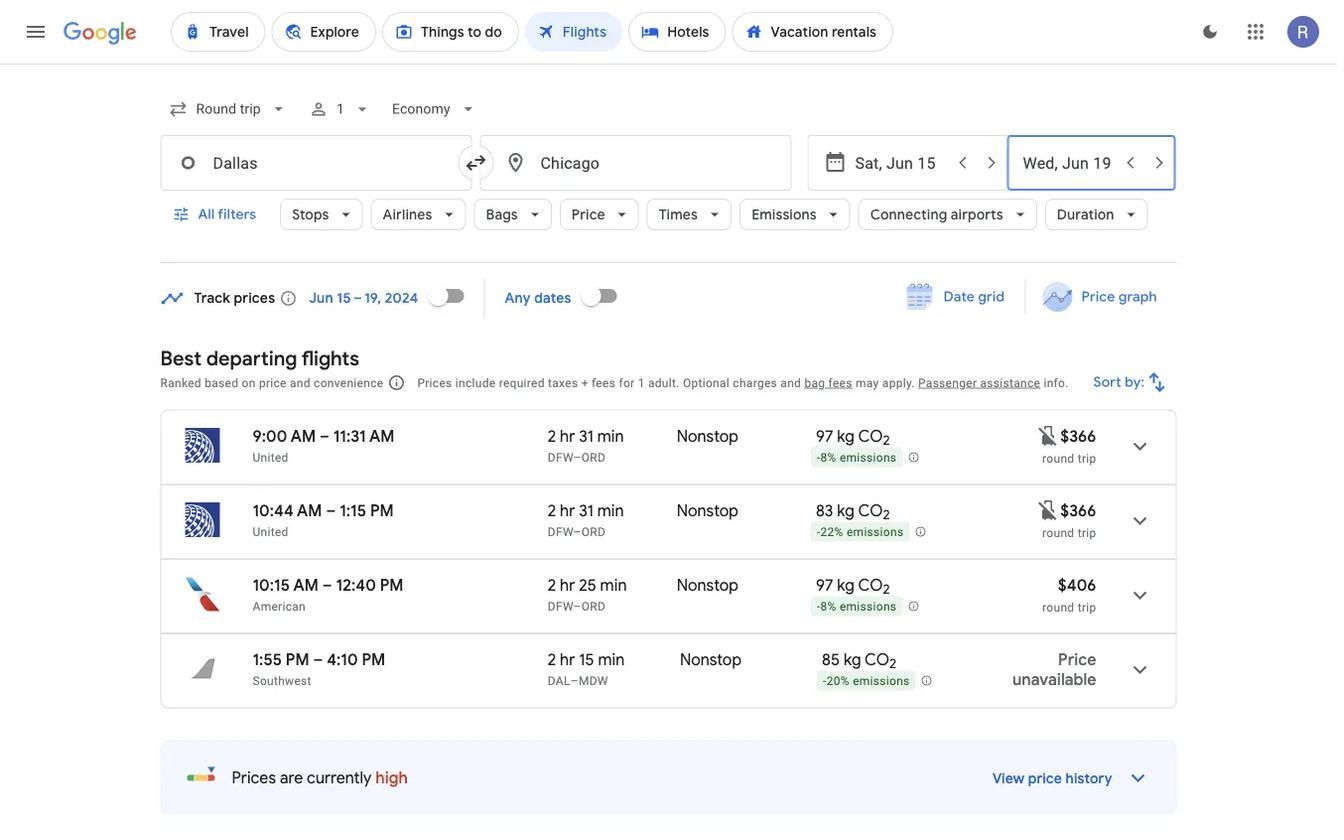 Task type: locate. For each thing, give the bounding box(es) containing it.
None text field
[[160, 135, 472, 191], [480, 135, 792, 191], [160, 135, 472, 191], [480, 135, 792, 191]]

airlines
[[383, 206, 433, 223]]

8% for 2 hr 31 min
[[821, 451, 837, 465]]

min inside 2 hr 25 min dfw – ord
[[601, 575, 627, 595]]

min right 25
[[601, 575, 627, 595]]

bags button
[[474, 191, 552, 238]]

– left 12:40
[[323, 575, 332, 595]]

97 kg co 2 down may
[[816, 426, 891, 449]]

- down 85
[[824, 675, 827, 689]]

none search field containing all filters
[[160, 85, 1178, 263]]

price
[[572, 206, 606, 223], [1082, 288, 1116, 306], [1059, 650, 1097, 670]]

$366 for 97
[[1061, 426, 1097, 446]]

0 vertical spatial 97
[[816, 426, 834, 446]]

price for price
[[572, 206, 606, 223]]

pm inside 10:15 am – 12:40 pm american
[[380, 575, 404, 595]]

0 vertical spatial price
[[259, 376, 287, 390]]

flight details. leaves dallas love field at 1:55 pm on saturday, june 15 and arrives at chicago midway international airport at 4:10 pm on saturday, june 15. image
[[1117, 646, 1165, 694]]

31
[[579, 426, 594, 446], [579, 501, 594, 521]]

currently
[[307, 768, 372, 788]]

best departing flights
[[160, 346, 360, 371]]

-
[[817, 451, 821, 465], [817, 526, 821, 540], [817, 600, 821, 614], [824, 675, 827, 689]]

co
[[859, 426, 883, 446], [859, 501, 883, 521], [859, 575, 883, 595], [865, 650, 890, 670]]

1 vertical spatial this price for this flight doesn't include overhead bin access. if you need a carry-on bag, use the bags filter to update prices. image
[[1037, 498, 1061, 522]]

2 $366 from the top
[[1061, 501, 1097, 521]]

8%
[[821, 451, 837, 465], [821, 600, 837, 614]]

8% up 85
[[821, 600, 837, 614]]

2 hr 31 min dfw – ord up 25
[[548, 501, 624, 539]]

trip for 83
[[1078, 526, 1097, 540]]

1 vertical spatial united
[[253, 525, 289, 539]]

ord down + at the left
[[582, 450, 606, 464]]

1 vertical spatial prices
[[232, 768, 276, 788]]

round trip down $366 text field
[[1043, 451, 1097, 465]]

2 vertical spatial trip
[[1078, 600, 1097, 614]]

10:44 am – 1:15 pm united
[[253, 501, 394, 539]]

– inside 9:00 am – 11:31 am united
[[320, 426, 330, 446]]

am right 11:31
[[369, 426, 395, 446]]

2 dfw from the top
[[548, 525, 574, 539]]

round trip down 366 us dollars text box
[[1043, 526, 1097, 540]]

min down for
[[598, 426, 624, 446]]

1 horizontal spatial prices
[[418, 376, 452, 390]]

1 vertical spatial -8% emissions
[[817, 600, 897, 614]]

kg inside 83 kg co 2
[[838, 501, 855, 521]]

$406
[[1059, 575, 1097, 595]]

0 vertical spatial total duration 2 hr 31 min. element
[[548, 426, 677, 449]]

Arrival time: 11:31 AM. text field
[[333, 426, 395, 446]]

jun 15 – 19, 2024
[[309, 290, 419, 307]]

- up 83
[[817, 451, 821, 465]]

nonstop for 11:31 am
[[677, 426, 739, 446]]

– left 11:31
[[320, 426, 330, 446]]

by:
[[1126, 373, 1146, 391]]

1 round trip from the top
[[1043, 451, 1097, 465]]

trip down 366 us dollars text box
[[1078, 526, 1097, 540]]

emissions for 4:10 pm
[[853, 675, 910, 689]]

date grid
[[944, 288, 1006, 306]]

8% for 2 hr 25 min
[[821, 600, 837, 614]]

1 2 hr 31 min dfw – ord from the top
[[548, 426, 624, 464]]

0 vertical spatial -8% emissions
[[817, 451, 897, 465]]

1 ord from the top
[[582, 450, 606, 464]]

hr down "taxes"
[[560, 426, 575, 446]]

1 vertical spatial trip
[[1078, 526, 1097, 540]]

pm up southwest on the bottom of the page
[[286, 650, 310, 670]]

2 8% from the top
[[821, 600, 837, 614]]

hr
[[560, 426, 575, 446], [560, 501, 575, 521], [560, 575, 575, 595], [560, 650, 575, 670]]

1 vertical spatial 97 kg co 2
[[816, 575, 891, 598]]

view price history
[[993, 770, 1113, 788]]

trip for 97
[[1078, 451, 1097, 465]]

kg inside 85 kg co 2
[[844, 650, 862, 670]]

1 horizontal spatial 1
[[638, 376, 645, 390]]

0 vertical spatial ord
[[582, 450, 606, 464]]

97 kg co 2
[[816, 426, 891, 449], [816, 575, 891, 598]]

-8% emissions up 83 kg co 2
[[817, 451, 897, 465]]

round trip for 97
[[1043, 451, 1097, 465]]

am for 1:15 pm
[[297, 501, 322, 521]]

1 vertical spatial ord
[[582, 525, 606, 539]]

0 vertical spatial united
[[253, 450, 289, 464]]

1 vertical spatial $366
[[1061, 501, 1097, 521]]

1 vertical spatial 31
[[579, 501, 594, 521]]

kg right 85
[[844, 650, 862, 670]]

2 hr 31 min dfw – ord
[[548, 426, 624, 464], [548, 501, 624, 539]]

kg for 4:10 pm
[[844, 650, 862, 670]]

1 97 from the top
[[816, 426, 834, 446]]

3 round from the top
[[1043, 600, 1075, 614]]

nonstop for 1:15 pm
[[677, 501, 739, 521]]

this price for this flight doesn't include overhead bin access. if you need a carry-on bag, use the bags filter to update prices. image
[[1037, 424, 1061, 448], [1037, 498, 1061, 522]]

1 this price for this flight doesn't include overhead bin access. if you need a carry-on bag, use the bags filter to update prices. image from the top
[[1037, 424, 1061, 448]]

2 round trip from the top
[[1043, 526, 1097, 540]]

pm right 12:40
[[380, 575, 404, 595]]

3 hr from the top
[[560, 575, 575, 595]]

2 vertical spatial price
[[1059, 650, 1097, 670]]

-8% emissions up 85 kg co 2
[[817, 600, 897, 614]]

1 vertical spatial 2 hr 31 min dfw – ord
[[548, 501, 624, 539]]

price inside popup button
[[572, 206, 606, 223]]

price inside "button"
[[1082, 288, 1116, 306]]

1 horizontal spatial and
[[781, 376, 802, 390]]

$366 left flight details. leaves dallas/fort worth international airport at 10:44 am on saturday, june 15 and arrives at o'hare international airport at 1:15 pm on saturday, june 15. image on the bottom
[[1061, 501, 1097, 521]]

Return text field
[[1024, 136, 1115, 190]]

– down + at the left
[[574, 450, 582, 464]]

3 trip from the top
[[1078, 600, 1097, 614]]

sort
[[1094, 373, 1122, 391]]

2 2 hr 31 min dfw – ord from the top
[[548, 501, 624, 539]]

2 up 2 hr 25 min dfw – ord
[[548, 501, 557, 521]]

mdw
[[579, 674, 609, 688]]

dfw
[[548, 450, 574, 464], [548, 525, 574, 539], [548, 599, 574, 613]]

– left the 1:15
[[326, 501, 336, 521]]

round trip
[[1043, 451, 1097, 465], [1043, 526, 1097, 540]]

-8% emissions for 2 hr 31 min
[[817, 451, 897, 465]]

2 this price for this flight doesn't include overhead bin access. if you need a carry-on bag, use the bags filter to update prices. image from the top
[[1037, 498, 1061, 522]]

1 31 from the top
[[579, 426, 594, 446]]

hr left 25
[[560, 575, 575, 595]]

prices for prices include required taxes + fees for 1 adult. optional charges and bag fees may apply. passenger assistance
[[418, 376, 452, 390]]

2 round from the top
[[1043, 526, 1075, 540]]

trip
[[1078, 451, 1097, 465], [1078, 526, 1097, 540], [1078, 600, 1097, 614]]

3 ord from the top
[[582, 599, 606, 613]]

departing
[[206, 346, 297, 371]]

2 97 from the top
[[816, 575, 834, 595]]

1 trip from the top
[[1078, 451, 1097, 465]]

2 united from the top
[[253, 525, 289, 539]]

8% up 83
[[821, 451, 837, 465]]

stops
[[292, 206, 329, 223]]

1 vertical spatial 8%
[[821, 600, 837, 614]]

kg right 83
[[838, 501, 855, 521]]

dfw for 12:40 pm
[[548, 599, 574, 613]]

hr inside the 2 hr 15 min dal – mdw
[[560, 650, 575, 670]]

price graph
[[1082, 288, 1158, 306]]

-22% emissions
[[817, 526, 904, 540]]

min inside the 2 hr 15 min dal – mdw
[[598, 650, 625, 670]]

2 vertical spatial dfw
[[548, 599, 574, 613]]

united for 10:44
[[253, 525, 289, 539]]

hr for 1:15 pm
[[560, 501, 575, 521]]

total duration 2 hr 31 min. element up total duration 2 hr 25 min. element
[[548, 501, 677, 524]]

pm inside 10:44 am – 1:15 pm united
[[370, 501, 394, 521]]

– inside 10:44 am – 1:15 pm united
[[326, 501, 336, 521]]

dfw down total duration 2 hr 25 min. element
[[548, 599, 574, 613]]

- down 83
[[817, 526, 821, 540]]

ord
[[582, 450, 606, 464], [582, 525, 606, 539], [582, 599, 606, 613]]

– up 25
[[574, 525, 582, 539]]

0 vertical spatial price
[[572, 206, 606, 223]]

– down total duration 2 hr 15 min. element
[[571, 674, 579, 688]]

$366 for 83
[[1061, 501, 1097, 521]]

11:31
[[333, 426, 366, 446]]

co up -22% emissions
[[859, 501, 883, 521]]

2 ord from the top
[[582, 525, 606, 539]]

trip down $366 text field
[[1078, 451, 1097, 465]]

None search field
[[160, 85, 1178, 263]]

hr up 2 hr 25 min dfw – ord
[[560, 501, 575, 521]]

am right the 10:44
[[297, 501, 322, 521]]

all filters button
[[160, 191, 272, 238]]

prices left "are"
[[232, 768, 276, 788]]

adult.
[[649, 376, 680, 390]]

4 hr from the top
[[560, 650, 575, 670]]

31 for am
[[579, 426, 594, 446]]

round down $406 text field
[[1043, 600, 1075, 614]]

price right on
[[259, 376, 287, 390]]

min
[[598, 426, 624, 446], [598, 501, 624, 521], [601, 575, 627, 595], [598, 650, 625, 670]]

0 vertical spatial round trip
[[1043, 451, 1097, 465]]

united down the 10:44
[[253, 525, 289, 539]]

2 97 kg co 2 from the top
[[816, 575, 891, 598]]

1 vertical spatial round
[[1043, 526, 1075, 540]]

am for 12:40 pm
[[293, 575, 319, 595]]

emissions up 83 kg co 2
[[840, 451, 897, 465]]

learn more about tracked prices image
[[279, 290, 297, 307]]

2 down "taxes"
[[548, 426, 557, 446]]

am inside 10:15 am – 12:40 pm american
[[293, 575, 319, 595]]

2 hr from the top
[[560, 501, 575, 521]]

1 horizontal spatial fees
[[829, 376, 853, 390]]

0 vertical spatial 31
[[579, 426, 594, 446]]

1 round from the top
[[1043, 451, 1075, 465]]

1 vertical spatial price
[[1082, 288, 1116, 306]]

total duration 2 hr 31 min. element down for
[[548, 426, 677, 449]]

emissions
[[752, 206, 817, 223]]

0 vertical spatial 2 hr 31 min dfw – ord
[[548, 426, 624, 464]]

0 vertical spatial trip
[[1078, 451, 1097, 465]]

prices right learn more about ranking icon
[[418, 376, 452, 390]]

1 vertical spatial price
[[1029, 770, 1063, 788]]

1 dfw from the top
[[548, 450, 574, 464]]

round inside $406 round trip
[[1043, 600, 1075, 614]]

97
[[816, 426, 834, 446], [816, 575, 834, 595]]

1 hr from the top
[[560, 426, 575, 446]]

round for 97
[[1043, 451, 1075, 465]]

– inside the 1:55 pm – 4:10 pm southwest
[[313, 650, 323, 670]]

ord up 25
[[582, 525, 606, 539]]

97 for 2 hr 31 min
[[816, 426, 834, 446]]

min right the 15
[[598, 650, 625, 670]]

366 US dollars text field
[[1061, 501, 1097, 521]]

Departure time: 1:55 PM. text field
[[253, 650, 310, 670]]

this price for this flight doesn't include overhead bin access. if you need a carry-on bag, use the bags filter to update prices. image down assistance
[[1037, 424, 1061, 448]]

dfw down "taxes"
[[548, 450, 574, 464]]

Departure text field
[[856, 136, 947, 190]]

nonstop flight. element
[[677, 426, 739, 449], [677, 501, 739, 524], [677, 575, 739, 598], [680, 650, 742, 673]]

0 vertical spatial this price for this flight doesn't include overhead bin access. if you need a carry-on bag, use the bags filter to update prices. image
[[1037, 424, 1061, 448]]

1 8% from the top
[[821, 451, 837, 465]]

hr left the 15
[[560, 650, 575, 670]]

25
[[579, 575, 597, 595]]

co up -20% emissions
[[865, 650, 890, 670]]

0 vertical spatial 1
[[337, 101, 345, 117]]

1 total duration 2 hr 31 min. element from the top
[[548, 426, 677, 449]]

required
[[499, 376, 545, 390]]

emissions for 1:15 pm
[[847, 526, 904, 540]]

based
[[205, 376, 239, 390]]

1 -8% emissions from the top
[[817, 451, 897, 465]]

fees right bag
[[829, 376, 853, 390]]

co inside 83 kg co 2
[[859, 501, 883, 521]]

2 vertical spatial ord
[[582, 599, 606, 613]]

sort by: button
[[1086, 359, 1178, 406]]

85
[[823, 650, 840, 670]]

grid
[[979, 288, 1006, 306]]

dfw inside 2 hr 25 min dfw – ord
[[548, 599, 574, 613]]

1 vertical spatial 1
[[638, 376, 645, 390]]

united down 9:00
[[253, 450, 289, 464]]

jun
[[309, 290, 334, 307]]

0 horizontal spatial fees
[[592, 376, 616, 390]]

2 vertical spatial round
[[1043, 600, 1075, 614]]

united inside 10:44 am – 1:15 pm united
[[253, 525, 289, 539]]

this price for this flight doesn't include overhead bin access. if you need a carry-on bag, use the bags filter to update prices. image down $366 text field
[[1037, 498, 1061, 522]]

price right view
[[1029, 770, 1063, 788]]

date
[[944, 288, 975, 306]]

kg for 11:31 am
[[838, 426, 855, 446]]

trip inside $406 round trip
[[1078, 600, 1097, 614]]

am inside 10:44 am – 1:15 pm united
[[297, 501, 322, 521]]

4:10
[[327, 650, 358, 670]]

pm right '4:10'
[[362, 650, 386, 670]]

loading results progress bar
[[0, 64, 1338, 68]]

emissions down 85 kg co 2
[[853, 675, 910, 689]]

None field
[[160, 91, 297, 127], [384, 91, 486, 127], [160, 91, 297, 127], [384, 91, 486, 127]]

0 horizontal spatial prices
[[232, 768, 276, 788]]

–
[[320, 426, 330, 446], [574, 450, 582, 464], [326, 501, 336, 521], [574, 525, 582, 539], [323, 575, 332, 595], [574, 599, 582, 613], [313, 650, 323, 670], [571, 674, 579, 688]]

0 vertical spatial round
[[1043, 451, 1075, 465]]

price left flight details. leaves dallas love field at 1:55 pm on saturday, june 15 and arrives at chicago midway international airport at 4:10 pm on saturday, june 15. icon
[[1059, 650, 1097, 670]]

round down $366 text field
[[1043, 451, 1075, 465]]

american
[[253, 599, 306, 613]]

dfw up 2 hr 25 min dfw – ord
[[548, 525, 574, 539]]

round down 366 us dollars text box
[[1043, 526, 1075, 540]]

pm right the 1:15
[[370, 501, 394, 521]]

ord inside 2 hr 25 min dfw – ord
[[582, 599, 606, 613]]

12:40
[[336, 575, 376, 595]]

1 horizontal spatial price
[[1029, 770, 1063, 788]]

1 vertical spatial dfw
[[548, 525, 574, 539]]

am right 9:00
[[291, 426, 316, 446]]

united
[[253, 450, 289, 464], [253, 525, 289, 539]]

$366 down the 'sort'
[[1061, 426, 1097, 446]]

2 up -20% emissions
[[890, 656, 897, 673]]

and left bag
[[781, 376, 802, 390]]

2 left 25
[[548, 575, 557, 595]]

pm for 1:15 pm
[[370, 501, 394, 521]]

flight details. leaves dallas/fort worth international airport at 9:00 am on saturday, june 15 and arrives at o'hare international airport at 11:31 am on saturday, june 15. image
[[1117, 423, 1165, 470]]

stops button
[[280, 191, 363, 238]]

0 horizontal spatial and
[[290, 376, 311, 390]]

10:15
[[253, 575, 290, 595]]

0 horizontal spatial 1
[[337, 101, 345, 117]]

– left '4:10'
[[313, 650, 323, 670]]

-8% emissions
[[817, 451, 897, 465], [817, 600, 897, 614]]

0 vertical spatial $366
[[1061, 426, 1097, 446]]

1:55
[[253, 650, 282, 670]]

hr inside 2 hr 25 min dfw – ord
[[560, 575, 575, 595]]

and down flights on the left
[[290, 376, 311, 390]]

ord for 12:40 pm
[[582, 599, 606, 613]]

price left graph
[[1082, 288, 1116, 306]]

emissions up 85 kg co 2
[[840, 600, 897, 614]]

2 inside 85 kg co 2
[[890, 656, 897, 673]]

97 down "bag fees" button
[[816, 426, 834, 446]]

fees right + at the left
[[592, 376, 616, 390]]

price right bags 'popup button' at the top
[[572, 206, 606, 223]]

hr for 4:10 pm
[[560, 650, 575, 670]]

co down -22% emissions
[[859, 575, 883, 595]]

2 up -22% emissions
[[883, 507, 891, 524]]

united for 9:00
[[253, 450, 289, 464]]

connecting airports
[[871, 206, 1004, 223]]

3 dfw from the top
[[548, 599, 574, 613]]

0 vertical spatial dfw
[[548, 450, 574, 464]]

1 inside best departing flights 'main content'
[[638, 376, 645, 390]]

1 97 kg co 2 from the top
[[816, 426, 891, 449]]

am
[[291, 426, 316, 446], [369, 426, 395, 446], [297, 501, 322, 521], [293, 575, 319, 595]]

31 up 25
[[579, 501, 594, 521]]

2 up dal
[[548, 650, 557, 670]]

0 vertical spatial prices
[[418, 376, 452, 390]]

ord down 25
[[582, 599, 606, 613]]

dfw for 11:31 am
[[548, 450, 574, 464]]

97 kg co 2 down -22% emissions
[[816, 575, 891, 598]]

co down may
[[859, 426, 883, 446]]

total duration 2 hr 31 min. element
[[548, 426, 677, 449], [548, 501, 677, 524]]

1
[[337, 101, 345, 117], [638, 376, 645, 390]]

kg down the 22%
[[838, 575, 855, 595]]

Departure time: 10:44 AM. text field
[[253, 501, 322, 521]]

+
[[582, 376, 589, 390]]

min up total duration 2 hr 25 min. element
[[598, 501, 624, 521]]

– down 25
[[574, 599, 582, 613]]

1 vertical spatial total duration 2 hr 31 min. element
[[548, 501, 677, 524]]

2 31 from the top
[[579, 501, 594, 521]]

change appearance image
[[1187, 8, 1235, 56]]

- down the 22%
[[817, 600, 821, 614]]

emissions down 83 kg co 2
[[847, 526, 904, 540]]

2 -8% emissions from the top
[[817, 600, 897, 614]]

round
[[1043, 451, 1075, 465], [1043, 526, 1075, 540], [1043, 600, 1075, 614]]

97 down the 22%
[[816, 575, 834, 595]]

31 down + at the left
[[579, 426, 594, 446]]

0 vertical spatial 97 kg co 2
[[816, 426, 891, 449]]

2 total duration 2 hr 31 min. element from the top
[[548, 501, 677, 524]]

2 trip from the top
[[1078, 526, 1097, 540]]

am up the american
[[293, 575, 319, 595]]

min for 12:40 pm
[[601, 575, 627, 595]]

1 vertical spatial 97
[[816, 575, 834, 595]]

1 $366 from the top
[[1061, 426, 1097, 446]]

0 vertical spatial 8%
[[821, 451, 837, 465]]

date grid button
[[893, 279, 1021, 315]]

price inside price unavailable
[[1059, 650, 1097, 670]]

united inside 9:00 am – 11:31 am united
[[253, 450, 289, 464]]

trip down the $406
[[1078, 600, 1097, 614]]

1 united from the top
[[253, 450, 289, 464]]

2 hr 25 min dfw – ord
[[548, 575, 627, 613]]

2 hr 31 min dfw – ord down + at the left
[[548, 426, 624, 464]]

co inside 85 kg co 2
[[865, 650, 890, 670]]

- for 12:40 pm
[[817, 600, 821, 614]]

kg down "bag fees" button
[[838, 426, 855, 446]]

1 vertical spatial round trip
[[1043, 526, 1097, 540]]



Task type: vqa. For each thing, say whether or not it's contained in the screenshot.
Google Account: Nolan Park  
(nolan.park@adept.ai) image
no



Task type: describe. For each thing, give the bounding box(es) containing it.
dates
[[535, 290, 572, 307]]

nonstop for 12:40 pm
[[677, 575, 739, 595]]

2 down apply.
[[883, 432, 891, 449]]

airlines button
[[371, 191, 466, 238]]

bag
[[805, 376, 826, 390]]

Departure time: 9:00 AM. text field
[[253, 426, 316, 446]]

emissions button
[[740, 191, 851, 238]]

1 button
[[301, 85, 380, 133]]

ord for 11:31 am
[[582, 450, 606, 464]]

all filters
[[198, 206, 256, 223]]

learn more about ranking image
[[388, 374, 406, 392]]

am for 11:31 am
[[291, 426, 316, 446]]

366 US dollars text field
[[1061, 426, 1097, 446]]

prices are currently high
[[232, 768, 408, 788]]

unavailable
[[1013, 669, 1097, 690]]

nonstop flight. element for 11:31 am
[[677, 426, 739, 449]]

this price for this flight doesn't include overhead bin access. if you need a carry-on bag, use the bags filter to update prices. image for 97
[[1037, 424, 1061, 448]]

may
[[856, 376, 880, 390]]

co for 4:10 pm
[[865, 650, 890, 670]]

1 fees from the left
[[592, 376, 616, 390]]

main menu image
[[24, 20, 48, 44]]

22%
[[821, 526, 844, 540]]

prices for prices are currently high
[[232, 768, 276, 788]]

passenger assistance button
[[919, 376, 1041, 390]]

convenience
[[314, 376, 384, 390]]

round for 83
[[1043, 526, 1075, 540]]

-20% emissions
[[824, 675, 910, 689]]

leaves dallas/fort worth international airport at 10:15 am on saturday, june 15 and arrives at o'hare international airport at 12:40 pm on saturday, june 15. element
[[253, 575, 404, 595]]

2 fees from the left
[[829, 376, 853, 390]]

prices include required taxes + fees for 1 adult. optional charges and bag fees may apply. passenger assistance
[[418, 376, 1041, 390]]

10:15 am – 12:40 pm american
[[253, 575, 404, 613]]

prices
[[234, 290, 275, 307]]

track
[[194, 290, 230, 307]]

airports
[[951, 206, 1004, 223]]

southwest
[[253, 674, 312, 688]]

- for 1:15 pm
[[817, 526, 821, 540]]

2 down -22% emissions
[[883, 581, 891, 598]]

co for 11:31 am
[[859, 426, 883, 446]]

graph
[[1119, 288, 1158, 306]]

15
[[579, 650, 595, 670]]

best
[[160, 346, 202, 371]]

2 and from the left
[[781, 376, 802, 390]]

- for 4:10 pm
[[824, 675, 827, 689]]

co for 1:15 pm
[[859, 501, 883, 521]]

track prices
[[194, 290, 275, 307]]

2 hr 15 min dal – mdw
[[548, 650, 625, 688]]

round trip for 83
[[1043, 526, 1097, 540]]

price button
[[560, 191, 639, 238]]

dal
[[548, 674, 571, 688]]

duration
[[1058, 206, 1115, 223]]

high
[[376, 768, 408, 788]]

1:15
[[340, 501, 367, 521]]

10:44
[[253, 501, 294, 521]]

kg for 12:40 pm
[[838, 575, 855, 595]]

for
[[619, 376, 635, 390]]

leaves dallas love field at 1:55 pm on saturday, june 15 and arrives at chicago midway international airport at 4:10 pm on saturday, june 15. element
[[253, 650, 386, 670]]

hr for 12:40 pm
[[560, 575, 575, 595]]

9:00
[[253, 426, 287, 446]]

pm for 4:10 pm
[[362, 650, 386, 670]]

85 kg co 2
[[823, 650, 897, 673]]

97 kg co 2 for 2 hr 25 min
[[816, 575, 891, 598]]

0 horizontal spatial price
[[259, 376, 287, 390]]

83
[[816, 501, 834, 521]]

Arrival time: 4:10 PM. text field
[[327, 650, 386, 670]]

swap origin and destination. image
[[464, 151, 488, 175]]

leaves dallas/fort worth international airport at 9:00 am on saturday, june 15 and arrives at o'hare international airport at 11:31 am on saturday, june 15. element
[[253, 426, 395, 446]]

co for 12:40 pm
[[859, 575, 883, 595]]

connecting airports button
[[859, 191, 1038, 238]]

bags
[[486, 206, 518, 223]]

optional
[[683, 376, 730, 390]]

97 for 2 hr 25 min
[[816, 575, 834, 595]]

emissions for 11:31 am
[[840, 451, 897, 465]]

nonstop for 4:10 pm
[[680, 650, 742, 670]]

-8% emissions for 2 hr 25 min
[[817, 600, 897, 614]]

2 inside the 2 hr 15 min dal – mdw
[[548, 650, 557, 670]]

times button
[[647, 191, 732, 238]]

any
[[505, 290, 531, 307]]

leaves dallas/fort worth international airport at 10:44 am on saturday, june 15 and arrives at o'hare international airport at 1:15 pm on saturday, june 15. element
[[253, 501, 394, 521]]

filters
[[218, 206, 256, 223]]

bag fees button
[[805, 376, 853, 390]]

flight details. leaves dallas/fort worth international airport at 10:44 am on saturday, june 15 and arrives at o'hare international airport at 1:15 pm on saturday, june 15. image
[[1117, 497, 1165, 545]]

1 inside popup button
[[337, 101, 345, 117]]

hr for 11:31 am
[[560, 426, 575, 446]]

price for price unavailable
[[1059, 650, 1097, 670]]

are
[[280, 768, 303, 788]]

dfw for 1:15 pm
[[548, 525, 574, 539]]

2024
[[385, 290, 419, 307]]

taxes
[[548, 376, 578, 390]]

– inside 2 hr 25 min dfw – ord
[[574, 599, 582, 613]]

min for 11:31 am
[[598, 426, 624, 446]]

price graph button
[[1030, 279, 1174, 315]]

ord for 1:15 pm
[[582, 525, 606, 539]]

Arrival time: 12:40 PM. text field
[[336, 575, 404, 595]]

times
[[659, 206, 698, 223]]

min for 1:15 pm
[[598, 501, 624, 521]]

charges
[[733, 376, 778, 390]]

this price for this flight doesn't include overhead bin access. if you need a carry-on bag, use the bags filter to update prices. image for 83
[[1037, 498, 1061, 522]]

1 and from the left
[[290, 376, 311, 390]]

connecting
[[871, 206, 948, 223]]

any dates
[[505, 290, 572, 307]]

1:55 pm – 4:10 pm southwest
[[253, 650, 386, 688]]

2 hr 31 min dfw – ord for am
[[548, 426, 624, 464]]

– inside 10:15 am – 12:40 pm american
[[323, 575, 332, 595]]

ranked
[[160, 376, 202, 390]]

view
[[993, 770, 1025, 788]]

total duration 2 hr 15 min. element
[[548, 650, 680, 673]]

flight details. leaves dallas/fort worth international airport at 10:15 am on saturday, june 15 and arrives at o'hare international airport at 12:40 pm on saturday, june 15. image
[[1117, 572, 1165, 619]]

9:00 am – 11:31 am united
[[253, 426, 395, 464]]

price for price graph
[[1082, 288, 1116, 306]]

min for 4:10 pm
[[598, 650, 625, 670]]

all
[[198, 206, 215, 223]]

total duration 2 hr 31 min. element for 97
[[548, 426, 677, 449]]

total duration 2 hr 31 min. element for 83
[[548, 501, 677, 524]]

ranked based on price and convenience
[[160, 376, 384, 390]]

20%
[[827, 675, 850, 689]]

2 inside 2 hr 25 min dfw – ord
[[548, 575, 557, 595]]

passenger
[[919, 376, 978, 390]]

2 inside 83 kg co 2
[[883, 507, 891, 524]]

Arrival time: 1:15 PM. text field
[[340, 501, 394, 521]]

- for 11:31 am
[[817, 451, 821, 465]]

price unavailable
[[1013, 650, 1097, 690]]

– inside the 2 hr 15 min dal – mdw
[[571, 674, 579, 688]]

kg for 1:15 pm
[[838, 501, 855, 521]]

find the best price region
[[160, 272, 1178, 331]]

include
[[456, 376, 496, 390]]

$406 round trip
[[1043, 575, 1097, 614]]

Departure time: 10:15 AM. text field
[[253, 575, 319, 595]]

31 for pm
[[579, 501, 594, 521]]

sort by:
[[1094, 373, 1146, 391]]

nonstop flight. element for 4:10 pm
[[680, 650, 742, 673]]

best departing flights main content
[[160, 272, 1178, 830]]

15 – 19,
[[337, 290, 382, 307]]

83 kg co 2
[[816, 501, 891, 524]]

nonstop flight. element for 12:40 pm
[[677, 575, 739, 598]]

assistance
[[981, 376, 1041, 390]]

97 kg co 2 for 2 hr 31 min
[[816, 426, 891, 449]]

nonstop flight. element for 1:15 pm
[[677, 501, 739, 524]]

apply.
[[883, 376, 916, 390]]

total duration 2 hr 25 min. element
[[548, 575, 677, 598]]

406 US dollars text field
[[1059, 575, 1097, 595]]

duration button
[[1046, 191, 1149, 238]]

2 hr 31 min dfw – ord for pm
[[548, 501, 624, 539]]

on
[[242, 376, 256, 390]]

pm for 12:40 pm
[[380, 575, 404, 595]]

emissions for 12:40 pm
[[840, 600, 897, 614]]

view price history image
[[1115, 754, 1163, 802]]



